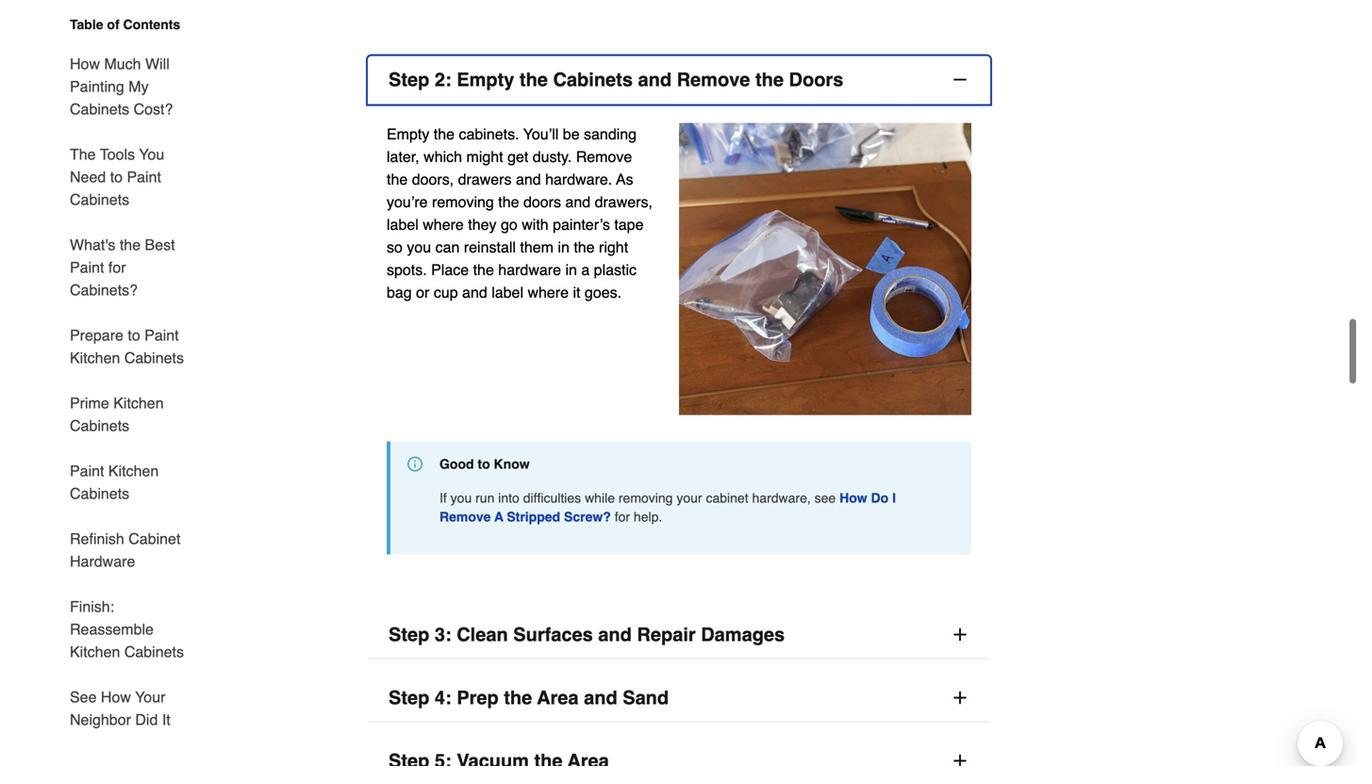 Task type: vqa. For each thing, say whether or not it's contained in the screenshot.
they
yes



Task type: describe. For each thing, give the bounding box(es) containing it.
see
[[70, 689, 97, 707]]

plus image for step 3: clean surfaces and repair damages
[[951, 626, 970, 645]]

doors,
[[412, 171, 454, 188]]

prep
[[457, 687, 499, 709]]

kitchen inside prepare to paint kitchen cabinets
[[70, 349, 120, 367]]

2:
[[435, 69, 452, 90]]

good to know
[[440, 457, 530, 472]]

step for step 2: empty the cabinets and remove the doors
[[389, 69, 430, 90]]

which
[[424, 148, 462, 165]]

drawers
[[458, 171, 512, 188]]

empty inside the empty the cabinets. you'll be sanding later, which might get dusty. remove the doors, drawers and hardware. as you're removing the doors and drawers, label where they go with painter's tape so you can reinstall them in the right spots. place the hardware in a plastic bag or cup and label where it goes.
[[387, 125, 430, 143]]

cabinets inside button
[[553, 69, 633, 90]]

step 2: empty the cabinets and remove the doors
[[389, 69, 844, 90]]

painting
[[70, 78, 124, 95]]

hardware,
[[752, 491, 811, 506]]

remove inside how do i remove a stripped screw?
[[440, 510, 491, 525]]

cabinets inside how much will painting my cabinets cost?
[[70, 100, 129, 118]]

table
[[70, 17, 103, 32]]

painter's
[[553, 216, 610, 233]]

the tools you need to paint cabinets
[[70, 146, 164, 208]]

cabinets inside paint kitchen cabinets
[[70, 485, 129, 503]]

paint kitchen cabinets link
[[70, 449, 196, 517]]

empty inside button
[[457, 69, 514, 90]]

they
[[468, 216, 497, 233]]

your
[[677, 491, 702, 506]]

1 horizontal spatial you
[[451, 491, 472, 506]]

bag
[[387, 284, 412, 301]]

repair
[[637, 624, 696, 646]]

tools
[[100, 146, 135, 163]]

doors
[[523, 193, 561, 211]]

finish: reassemble kitchen cabinets
[[70, 599, 184, 661]]

drawers,
[[595, 193, 653, 211]]

much
[[104, 55, 141, 73]]

cabinet
[[129, 531, 181, 548]]

help.
[[634, 510, 662, 525]]

empty the cabinets. you'll be sanding later, which might get dusty. remove the doors, drawers and hardware. as you're removing the doors and drawers, label where they go with painter's tape so you can reinstall them in the right spots. place the hardware in a plastic bag or cup and label where it goes.
[[387, 125, 653, 301]]

i
[[892, 491, 896, 506]]

stripped
[[507, 510, 560, 525]]

can
[[435, 239, 460, 256]]

tape
[[614, 216, 644, 233]]

get
[[508, 148, 529, 165]]

cabinets inside prepare to paint kitchen cabinets
[[124, 349, 184, 367]]

your
[[135, 689, 165, 707]]

refinish cabinet hardware
[[70, 531, 181, 571]]

kitchen inside prime kitchen cabinets
[[113, 395, 164, 412]]

reassemble
[[70, 621, 154, 639]]

neighbor
[[70, 712, 131, 729]]

step 3: clean surfaces and repair damages button
[[368, 611, 990, 660]]

step 4: prep the area and sand button
[[368, 675, 990, 723]]

if
[[440, 491, 447, 506]]

damages
[[701, 624, 785, 646]]

cabinet
[[706, 491, 749, 506]]

3:
[[435, 624, 452, 646]]

if you run into difficulties while removing your cabinet hardware, see
[[440, 491, 840, 506]]

minus image
[[951, 70, 970, 89]]

how do i remove a stripped screw?
[[440, 491, 896, 525]]

you inside the empty the cabinets. you'll be sanding later, which might get dusty. remove the doors, drawers and hardware. as you're removing the doors and drawers, label where they go with painter's tape so you can reinstall them in the right spots. place the hardware in a plastic bag or cup and label where it goes.
[[407, 239, 431, 256]]

cabinets?
[[70, 282, 138, 299]]

removing inside the empty the cabinets. you'll be sanding later, which might get dusty. remove the doors, drawers and hardware. as you're removing the doors and drawers, label where they go with painter's tape so you can reinstall them in the right spots. place the hardware in a plastic bag or cup and label where it goes.
[[432, 193, 494, 211]]

see how your neighbor did it link
[[70, 675, 196, 732]]

the inside what's the best paint for cabinets?
[[120, 236, 141, 254]]

prime kitchen cabinets
[[70, 395, 164, 435]]

prime
[[70, 395, 109, 412]]

step 3: clean surfaces and repair damages
[[389, 624, 785, 646]]

goes.
[[585, 284, 622, 301]]

good
[[440, 457, 474, 472]]

paint kitchen cabinets
[[70, 463, 159, 503]]

see
[[815, 491, 836, 506]]

paint inside paint kitchen cabinets
[[70, 463, 104, 480]]

cabinets inside prime kitchen cabinets
[[70, 417, 129, 435]]

1 vertical spatial in
[[565, 261, 577, 279]]

step for step 4: prep the area and sand
[[389, 687, 430, 709]]

what's the best paint for cabinets? link
[[70, 223, 196, 313]]

cabinets inside finish: reassemble kitchen cabinets
[[124, 644, 184, 661]]

to for prepare
[[128, 327, 140, 344]]

hardware
[[498, 261, 561, 279]]

to for good
[[478, 457, 490, 472]]

later,
[[387, 148, 419, 165]]

the
[[70, 146, 96, 163]]

into
[[498, 491, 520, 506]]

so
[[387, 239, 403, 256]]

cup
[[434, 284, 458, 301]]

the left doors
[[756, 69, 784, 90]]

prime kitchen cabinets link
[[70, 381, 196, 449]]

1 horizontal spatial for
[[615, 510, 630, 525]]

a
[[494, 510, 503, 525]]

how much will painting my cabinets cost?
[[70, 55, 173, 118]]

need
[[70, 168, 106, 186]]



Task type: locate. For each thing, give the bounding box(es) containing it.
0 vertical spatial to
[[110, 168, 123, 186]]

2 vertical spatial to
[[478, 457, 490, 472]]

cabinets up your
[[124, 644, 184, 661]]

2 vertical spatial how
[[101, 689, 131, 707]]

the tools you need to paint cabinets link
[[70, 132, 196, 223]]

how left do
[[840, 491, 867, 506]]

step 2: empty the cabinets and remove the doors button
[[368, 56, 990, 104]]

step for step 3: clean surfaces and repair damages
[[389, 624, 430, 646]]

for
[[108, 259, 126, 276], [615, 510, 630, 525]]

paint inside what's the best paint for cabinets?
[[70, 259, 104, 276]]

table of contents element
[[55, 15, 196, 732]]

1 vertical spatial plus image
[[951, 689, 970, 708]]

refinish
[[70, 531, 124, 548]]

reinstall
[[464, 239, 516, 256]]

my
[[129, 78, 149, 95]]

you right if
[[451, 491, 472, 506]]

plastic
[[594, 261, 637, 279]]

doors
[[789, 69, 844, 90]]

0 horizontal spatial to
[[110, 168, 123, 186]]

a roll of tape and marker sitting on a cabinet door. image
[[679, 123, 972, 415]]

cabinets down need
[[70, 191, 129, 208]]

kitchen down the prepare
[[70, 349, 120, 367]]

you right so
[[407, 239, 431, 256]]

0 horizontal spatial label
[[387, 216, 419, 233]]

cabinets down prime
[[70, 417, 129, 435]]

1 step from the top
[[389, 69, 430, 90]]

plus image for step 4: prep the area and sand
[[951, 689, 970, 708]]

removing up "they"
[[432, 193, 494, 211]]

a
[[581, 261, 590, 279]]

what's the best paint for cabinets?
[[70, 236, 175, 299]]

prepare to paint kitchen cabinets
[[70, 327, 184, 367]]

spots.
[[387, 261, 427, 279]]

right
[[599, 239, 628, 256]]

difficulties
[[523, 491, 581, 506]]

to right the prepare
[[128, 327, 140, 344]]

empty up the later,
[[387, 125, 430, 143]]

with
[[522, 216, 549, 233]]

area
[[537, 687, 579, 709]]

for help.
[[611, 510, 662, 525]]

how up neighbor
[[101, 689, 131, 707]]

plus image inside step 4: prep the area and sand button
[[951, 689, 970, 708]]

cost?
[[134, 100, 173, 118]]

screw?
[[564, 510, 611, 525]]

remove
[[677, 69, 750, 90], [576, 148, 632, 165], [440, 510, 491, 525]]

1 vertical spatial label
[[492, 284, 524, 301]]

kitchen down reassemble
[[70, 644, 120, 661]]

plus image
[[951, 626, 970, 645], [951, 689, 970, 708]]

in right them
[[558, 239, 570, 256]]

paint inside prepare to paint kitchen cabinets
[[144, 327, 179, 344]]

hardware
[[70, 553, 135, 571]]

1 vertical spatial empty
[[387, 125, 430, 143]]

finish:
[[70, 599, 114, 616]]

0 vertical spatial how
[[70, 55, 100, 73]]

might
[[466, 148, 503, 165]]

how for much
[[70, 55, 100, 73]]

paint right the prepare
[[144, 327, 179, 344]]

cabinets up 'prime kitchen cabinets' link
[[124, 349, 184, 367]]

how inside see how your neighbor did it
[[101, 689, 131, 707]]

cabinets down painting
[[70, 100, 129, 118]]

cabinets up refinish
[[70, 485, 129, 503]]

the up go
[[498, 193, 519, 211]]

for inside what's the best paint for cabinets?
[[108, 259, 126, 276]]

step left 4:
[[389, 687, 430, 709]]

them
[[520, 239, 554, 256]]

paint down prime kitchen cabinets
[[70, 463, 104, 480]]

to right good
[[478, 457, 490, 472]]

0 horizontal spatial for
[[108, 259, 126, 276]]

4:
[[435, 687, 452, 709]]

hardware.
[[545, 171, 612, 188]]

prepare to paint kitchen cabinets link
[[70, 313, 196, 381]]

the left best
[[120, 236, 141, 254]]

place
[[431, 261, 469, 279]]

best
[[145, 236, 175, 254]]

did
[[135, 712, 158, 729]]

2 horizontal spatial remove
[[677, 69, 750, 90]]

0 vertical spatial you
[[407, 239, 431, 256]]

the up a
[[574, 239, 595, 256]]

how up painting
[[70, 55, 100, 73]]

label down hardware
[[492, 284, 524, 301]]

2 vertical spatial step
[[389, 687, 430, 709]]

it
[[162, 712, 170, 729]]

do
[[871, 491, 889, 506]]

paint inside the tools you need to paint cabinets
[[127, 168, 161, 186]]

1 vertical spatial step
[[389, 624, 430, 646]]

how inside how do i remove a stripped screw?
[[840, 491, 867, 506]]

surfaces
[[513, 624, 593, 646]]

will
[[145, 55, 170, 73]]

go
[[501, 216, 518, 233]]

or
[[416, 284, 430, 301]]

plus image
[[951, 752, 970, 767]]

and
[[638, 69, 672, 90], [516, 171, 541, 188], [565, 193, 591, 211], [462, 284, 487, 301], [598, 624, 632, 646], [584, 687, 618, 709]]

0 vertical spatial for
[[108, 259, 126, 276]]

the down the later,
[[387, 171, 408, 188]]

plus image inside step 3: clean surfaces and repair damages button
[[951, 626, 970, 645]]

you'll
[[523, 125, 559, 143]]

paint down you on the left top of page
[[127, 168, 161, 186]]

remove inside button
[[677, 69, 750, 90]]

step inside button
[[389, 624, 430, 646]]

0 horizontal spatial empty
[[387, 125, 430, 143]]

how inside how much will painting my cabinets cost?
[[70, 55, 100, 73]]

table of contents
[[70, 17, 180, 32]]

to down tools
[[110, 168, 123, 186]]

clean
[[457, 624, 508, 646]]

while
[[585, 491, 615, 506]]

you're
[[387, 193, 428, 211]]

paint down what's
[[70, 259, 104, 276]]

kitchen inside paint kitchen cabinets
[[108, 463, 159, 480]]

cabinets up sanding at the top left
[[553, 69, 633, 90]]

0 vertical spatial label
[[387, 216, 419, 233]]

the left area
[[504, 687, 532, 709]]

cabinets
[[553, 69, 633, 90], [70, 100, 129, 118], [70, 191, 129, 208], [124, 349, 184, 367], [70, 417, 129, 435], [70, 485, 129, 503], [124, 644, 184, 661]]

0 vertical spatial remove
[[677, 69, 750, 90]]

how for do
[[840, 491, 867, 506]]

how much will painting my cabinets cost? link
[[70, 42, 196, 132]]

where left it
[[528, 284, 569, 301]]

1 horizontal spatial where
[[528, 284, 569, 301]]

1 vertical spatial remove
[[576, 148, 632, 165]]

removing
[[432, 193, 494, 211], [619, 491, 673, 506]]

0 horizontal spatial removing
[[432, 193, 494, 211]]

prepare
[[70, 327, 123, 344]]

of
[[107, 17, 119, 32]]

0 horizontal spatial you
[[407, 239, 431, 256]]

1 vertical spatial how
[[840, 491, 867, 506]]

kitchen
[[70, 349, 120, 367], [113, 395, 164, 412], [108, 463, 159, 480], [70, 644, 120, 661]]

the
[[520, 69, 548, 90], [756, 69, 784, 90], [434, 125, 455, 143], [387, 171, 408, 188], [498, 193, 519, 211], [120, 236, 141, 254], [574, 239, 595, 256], [473, 261, 494, 279], [504, 687, 532, 709]]

the up you'll on the top left
[[520, 69, 548, 90]]

1 horizontal spatial remove
[[576, 148, 632, 165]]

0 vertical spatial in
[[558, 239, 570, 256]]

it
[[573, 284, 581, 301]]

as
[[616, 171, 633, 188]]

for up cabinets?
[[108, 259, 126, 276]]

1 vertical spatial to
[[128, 327, 140, 344]]

the down reinstall
[[473, 261, 494, 279]]

removing up help.
[[619, 491, 673, 506]]

be
[[563, 125, 580, 143]]

in left a
[[565, 261, 577, 279]]

the up which
[[434, 125, 455, 143]]

kitchen down 'prime kitchen cabinets' link
[[108, 463, 159, 480]]

label
[[387, 216, 419, 233], [492, 284, 524, 301]]

1 vertical spatial removing
[[619, 491, 673, 506]]

0 horizontal spatial remove
[[440, 510, 491, 525]]

to inside prepare to paint kitchen cabinets
[[128, 327, 140, 344]]

label down you're
[[387, 216, 419, 233]]

3 step from the top
[[389, 687, 430, 709]]

you
[[139, 146, 164, 163]]

refinish cabinet hardware link
[[70, 517, 196, 585]]

info image
[[407, 457, 423, 472]]

you
[[407, 239, 431, 256], [451, 491, 472, 506]]

0 vertical spatial plus image
[[951, 626, 970, 645]]

1 plus image from the top
[[951, 626, 970, 645]]

2 horizontal spatial to
[[478, 457, 490, 472]]

0 vertical spatial removing
[[432, 193, 494, 211]]

step 4: prep the area and sand
[[389, 687, 669, 709]]

how do i remove a stripped screw? link
[[440, 491, 896, 525]]

1 horizontal spatial to
[[128, 327, 140, 344]]

1 vertical spatial where
[[528, 284, 569, 301]]

0 vertical spatial step
[[389, 69, 430, 90]]

1 horizontal spatial removing
[[619, 491, 673, 506]]

where up can
[[423, 216, 464, 233]]

what's
[[70, 236, 115, 254]]

step
[[389, 69, 430, 90], [389, 624, 430, 646], [389, 687, 430, 709]]

sand
[[623, 687, 669, 709]]

see how your neighbor did it
[[70, 689, 170, 729]]

step left 3:
[[389, 624, 430, 646]]

for down if you run into difficulties while removing your cabinet hardware, see
[[615, 510, 630, 525]]

contents
[[123, 17, 180, 32]]

run
[[476, 491, 495, 506]]

kitchen right prime
[[113, 395, 164, 412]]

empty right 2:
[[457, 69, 514, 90]]

0 vertical spatial where
[[423, 216, 464, 233]]

remove inside the empty the cabinets. you'll be sanding later, which might get dusty. remove the doors, drawers and hardware. as you're removing the doors and drawers, label where they go with painter's tape so you can reinstall them in the right spots. place the hardware in a plastic bag or cup and label where it goes.
[[576, 148, 632, 165]]

2 step from the top
[[389, 624, 430, 646]]

and inside button
[[598, 624, 632, 646]]

1 horizontal spatial label
[[492, 284, 524, 301]]

to inside the tools you need to paint cabinets
[[110, 168, 123, 186]]

sanding
[[584, 125, 637, 143]]

2 vertical spatial remove
[[440, 510, 491, 525]]

know
[[494, 457, 530, 472]]

where
[[423, 216, 464, 233], [528, 284, 569, 301]]

1 vertical spatial you
[[451, 491, 472, 506]]

2 plus image from the top
[[951, 689, 970, 708]]

1 horizontal spatial empty
[[457, 69, 514, 90]]

cabinets inside the tools you need to paint cabinets
[[70, 191, 129, 208]]

0 vertical spatial empty
[[457, 69, 514, 90]]

0 horizontal spatial where
[[423, 216, 464, 233]]

1 vertical spatial for
[[615, 510, 630, 525]]

kitchen inside finish: reassemble kitchen cabinets
[[70, 644, 120, 661]]

step left 2:
[[389, 69, 430, 90]]



